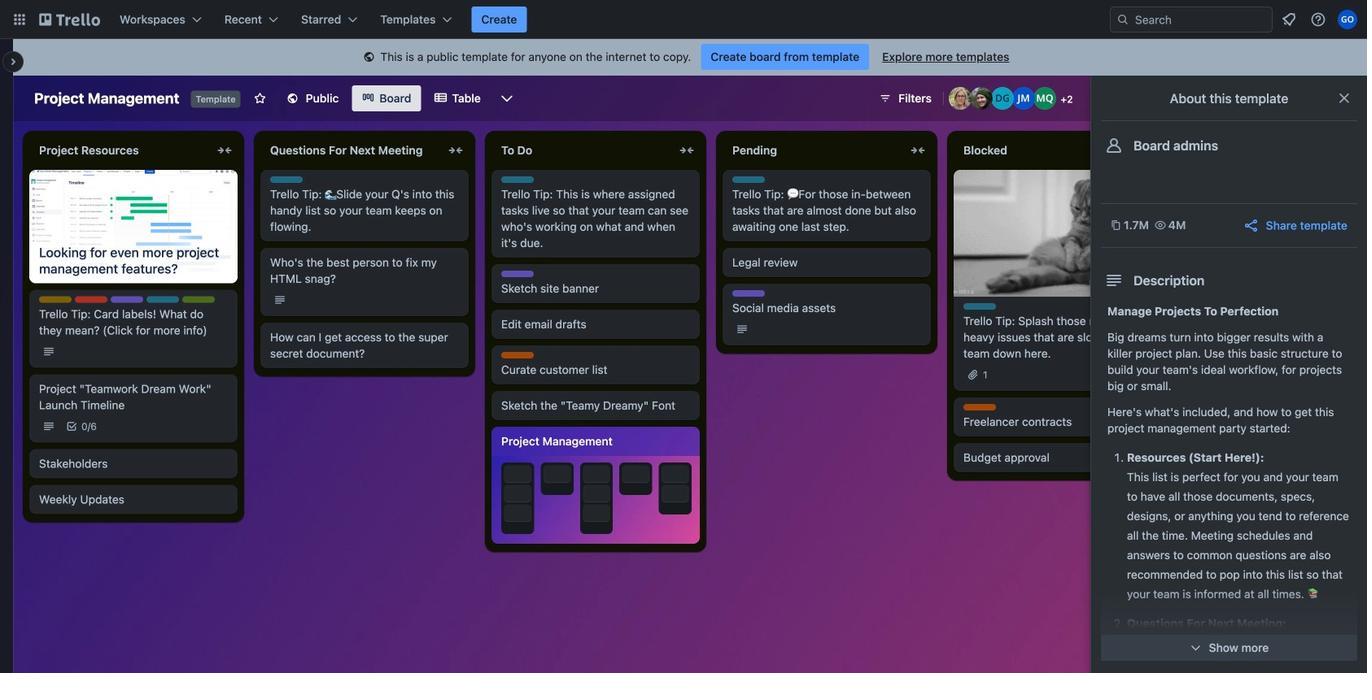 Task type: locate. For each thing, give the bounding box(es) containing it.
sm image
[[361, 50, 377, 66]]

None text field
[[260, 138, 443, 164], [723, 138, 905, 164], [954, 138, 1136, 164], [260, 138, 443, 164], [723, 138, 905, 164], [954, 138, 1136, 164]]

0 horizontal spatial collapse list image
[[215, 141, 234, 160]]

1 horizontal spatial color: purple, title: "design team" element
[[501, 271, 534, 277]]

1 vertical spatial color: orange, title: "one more step" element
[[963, 404, 996, 411]]

collapse list image
[[677, 141, 697, 160], [908, 141, 928, 160]]

color: sky, title: "trello tip" element
[[270, 177, 303, 183], [501, 177, 534, 183], [732, 177, 765, 183], [146, 297, 179, 303], [963, 303, 996, 310]]

back to home image
[[39, 7, 100, 33]]

color: sky, title: "trello tip" element for 2nd collapse list image from right
[[501, 177, 534, 183]]

devan goldstein (devangoldstein2) image
[[991, 87, 1014, 110]]

0 horizontal spatial color: orange, title: "one more step" element
[[501, 352, 534, 359]]

color: orange, title: "one more step" element
[[501, 352, 534, 359], [963, 404, 996, 411]]

star or unstar board image
[[254, 92, 267, 105]]

2 horizontal spatial color: purple, title: "design team" element
[[732, 290, 765, 297]]

search image
[[1116, 13, 1129, 26]]

color: red, title: "priority" element
[[75, 297, 107, 303]]

color: sky, title: "trello tip" element for first collapse list image from right
[[732, 177, 765, 183]]

0 horizontal spatial collapse list image
[[677, 141, 697, 160]]

None text field
[[29, 138, 212, 164], [491, 138, 674, 164], [29, 138, 212, 164], [491, 138, 674, 164]]

1 collapse list image from the left
[[215, 141, 234, 160]]

Search field
[[1129, 8, 1272, 31]]

color: yellow, title: "copy request" element
[[39, 297, 72, 303]]

0 horizontal spatial color: purple, title: "design team" element
[[111, 297, 143, 303]]

color: sky, title: "trello tip" element for first collapse list icon from right
[[270, 177, 303, 183]]

color: purple, title: "design team" element
[[501, 271, 534, 277], [732, 290, 765, 297], [111, 297, 143, 303]]

collapse list image
[[215, 141, 234, 160], [446, 141, 465, 160]]

customize views image
[[499, 90, 515, 107]]

1 horizontal spatial color: orange, title: "one more step" element
[[963, 404, 996, 411]]

1 horizontal spatial collapse list image
[[446, 141, 465, 160]]

1 horizontal spatial collapse list image
[[908, 141, 928, 160]]

jordan mirchev (jordan_mirchev) image
[[1012, 87, 1035, 110]]



Task type: vqa. For each thing, say whether or not it's contained in the screenshot.
Public button
no



Task type: describe. For each thing, give the bounding box(es) containing it.
0 vertical spatial color: orange, title: "one more step" element
[[501, 352, 534, 359]]

color: lime, title: "halp" element
[[182, 297, 215, 303]]

open information menu image
[[1310, 11, 1326, 28]]

primary element
[[0, 0, 1367, 39]]

Board name text field
[[26, 85, 188, 111]]

andrea crawford (andreacrawford8) image
[[949, 87, 972, 110]]

caity (caity) image
[[970, 87, 993, 110]]

2 collapse list image from the left
[[446, 141, 465, 160]]

0 notifications image
[[1279, 10, 1299, 29]]

2 collapse list image from the left
[[908, 141, 928, 160]]

1 collapse list image from the left
[[677, 141, 697, 160]]

gary orlando (garyorlando) image
[[1338, 10, 1357, 29]]

melody qiao (melodyqiao) image
[[1033, 87, 1056, 110]]



